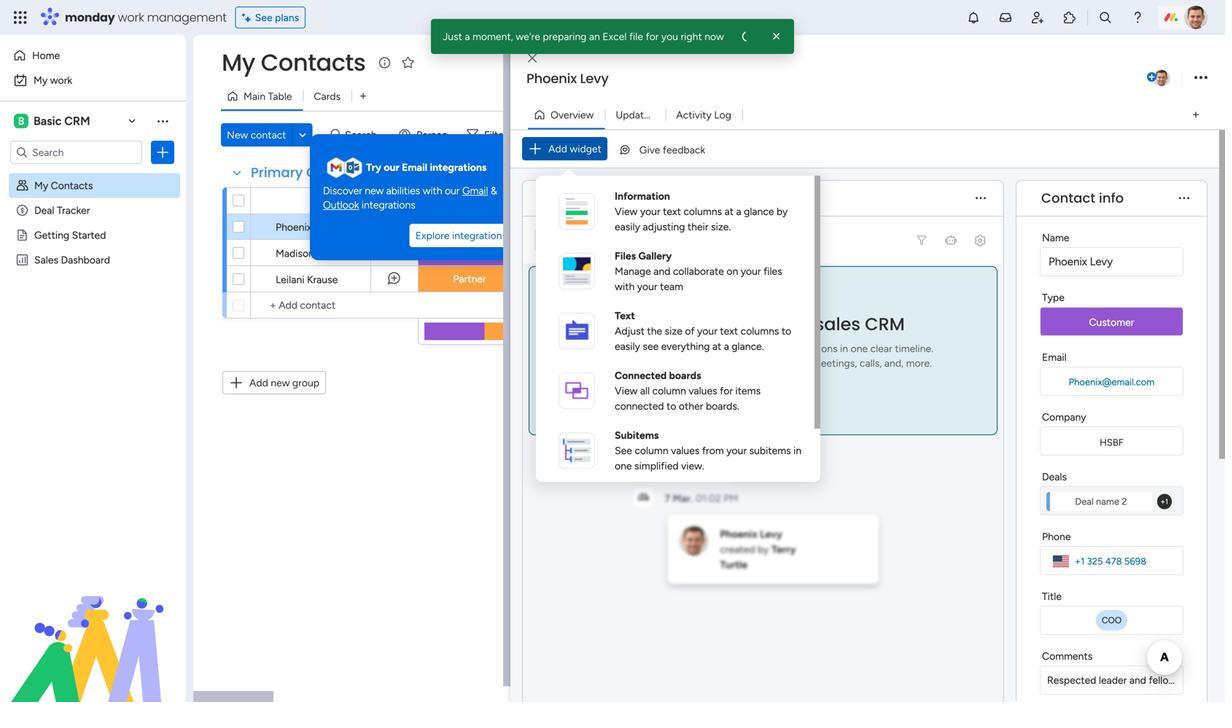 Task type: describe. For each thing, give the bounding box(es) containing it.
with inside "files gallery manage and collaborate on your files with your team"
[[615, 281, 635, 293]]

phoenix@email.com link
[[1066, 376, 1158, 388]]

emails
[[628, 357, 657, 370]]

my work
[[34, 74, 72, 86]]

add
[[679, 357, 696, 370]]

options image
[[1195, 68, 1208, 88]]

levy up doyle
[[314, 221, 336, 233]]

to inside text adjust the size of your text columns to easily see everything at a glance.
[[782, 325, 792, 337]]

member
[[1180, 675, 1218, 687]]

update feed image
[[999, 10, 1013, 25]]

work for monday
[[118, 9, 144, 26]]

new for discover
[[365, 185, 384, 197]]

on
[[727, 265, 739, 278]]

activity log button
[[666, 103, 743, 127]]

help image
[[1131, 10, 1145, 25]]

columns inside text adjust the size of your text columns to easily see everything at a glance.
[[741, 325, 780, 337]]

their
[[688, 221, 709, 233]]

phoenix inside phoenix levy created by
[[720, 528, 758, 541]]

2 vertical spatial customer
[[1090, 316, 1135, 329]]

contact for contact
[[316, 194, 353, 207]]

cards button
[[303, 85, 352, 108]]

primary
[[251, 163, 303, 182]]

madison doyle
[[276, 247, 343, 260]]

activities
[[609, 189, 669, 208]]

all inside the connected boards view all column values for items connected to other boards.
[[640, 385, 650, 397]]

primary contacts
[[251, 163, 368, 182]]

list box containing my contacts
[[0, 170, 186, 469]]

from
[[702, 445, 724, 457]]

workspace image
[[14, 113, 28, 129]]

basic
[[34, 114, 62, 128]]

feature demo (3 min) button
[[634, 388, 790, 417]]

2
[[1122, 496, 1128, 508]]

add new group
[[250, 377, 320, 389]]

my up main
[[222, 46, 255, 79]]

values inside the connected boards view all column values for items connected to other boards.
[[689, 385, 718, 397]]

updates
[[616, 109, 655, 121]]

filter
[[484, 129, 507, 141]]

my work link
[[9, 69, 177, 92]]

your right on at the right top of the page
[[741, 265, 761, 278]]

monday marketplace image
[[1063, 10, 1078, 25]]

your inside text adjust the size of your text columns to easily see everything at a glance.
[[698, 325, 718, 337]]

at inside the information view your text columns at a glance by easily adjusting their size.
[[725, 205, 734, 218]]

options image
[[155, 145, 170, 160]]

boards
[[669, 370, 702, 382]]

monday for monday sales crm
[[571, 287, 608, 299]]

+ Add contact text field
[[258, 297, 411, 314]]

columns inside the information view your text columns at a glance by easily adjusting their size.
[[684, 205, 722, 218]]

search everything image
[[1099, 10, 1113, 25]]

add for add new group
[[250, 377, 268, 389]]

My Contacts field
[[218, 46, 369, 79]]

updates / 1 button
[[605, 103, 668, 127]]

Type field
[[455, 193, 485, 209]]

sales
[[34, 254, 58, 266]]

to inside the connected boards view all column values for items connected to other boards.
[[667, 400, 677, 413]]

phoenix up madison
[[276, 221, 312, 233]]

help
[[1164, 665, 1190, 680]]

for inside alert
[[646, 30, 659, 43]]

5698
[[1125, 556, 1147, 568]]

and down "track"
[[573, 357, 590, 370]]

glance
[[744, 205, 775, 218]]

terry turtle
[[720, 544, 796, 571]]

terry turtle image
[[1185, 6, 1208, 29]]

see inside subitems see column values from your subitems in one simplified view.
[[615, 445, 632, 457]]

,
[[691, 492, 693, 505]]

deal for deal tracker
[[34, 204, 54, 217]]

and left add
[[660, 357, 677, 370]]

unlock
[[547, 312, 606, 337]]

2 horizontal spatial all
[[772, 343, 781, 355]]

other
[[679, 400, 704, 413]]

outlook
[[323, 199, 359, 211]]

crm inside unlock this feature in monday sales crm keep track of your entire customer lifecycle with all interactions in one clear timeline. send and receive emails and add all types of activities like meetings, calls, and, more.
[[865, 312, 905, 337]]

phoenix down name
[[1049, 255, 1088, 268]]

emails
[[548, 189, 592, 208]]

phoenix levy created by
[[720, 528, 783, 556]]

for inside 'button'
[[578, 396, 593, 410]]

Search in workspace field
[[31, 144, 122, 161]]

tracker
[[57, 204, 90, 217]]

files gallery manage and collaborate on your files with your team
[[615, 250, 783, 293]]

workspace options image
[[155, 114, 170, 128]]

you
[[662, 30, 679, 43]]

7
[[665, 492, 671, 505]]

an
[[589, 30, 600, 43]]

home
[[32, 49, 60, 62]]

coo
[[1102, 615, 1122, 626]]

crm inside workspace selection element
[[64, 114, 90, 128]]

contact info
[[1042, 189, 1124, 208]]

just
[[443, 30, 462, 43]]

2 horizontal spatial phoenix levy
[[1049, 255, 1113, 268]]

0 vertical spatial integrations
[[430, 161, 487, 174]]

my inside "option"
[[34, 74, 48, 86]]

unlock this feature in monday sales crm keep track of your entire customer lifecycle with all interactions in one clear timeline. send and receive emails and add all types of activities like meetings, calls, and, more.
[[547, 312, 934, 370]]

created
[[720, 544, 756, 556]]

and,
[[885, 357, 904, 370]]

deals
[[1043, 471, 1067, 483]]

info
[[1099, 189, 1124, 208]]

2 horizontal spatial of
[[739, 357, 749, 370]]

and left fellow
[[1130, 675, 1147, 687]]

files
[[615, 250, 636, 262]]

+1 325 478 5698 link
[[1070, 553, 1147, 571]]

free
[[596, 396, 617, 410]]

+1
[[1075, 556, 1085, 568]]

explore integrations
[[416, 230, 507, 242]]

discover new abilities with our gmail & outlook integrations
[[323, 185, 497, 211]]

workspace selection element
[[14, 112, 92, 130]]

getting
[[34, 229, 69, 241]]

respected
[[1048, 675, 1097, 687]]

min)
[[755, 396, 778, 410]]

0 vertical spatial sales
[[611, 287, 634, 299]]

just a moment, we're preparing an excel file for you right now
[[443, 30, 724, 43]]

interactions
[[784, 343, 838, 355]]

try for try our email integrations
[[366, 161, 382, 174]]

in inside subitems see column values from your subitems in one simplified view.
[[794, 445, 802, 457]]

explore integrations button
[[410, 224, 513, 247]]

0 vertical spatial in
[[715, 312, 730, 337]]

customer
[[663, 343, 706, 355]]

1 horizontal spatial all
[[699, 357, 709, 370]]

& inside discover new abilities with our gmail & outlook integrations
[[491, 185, 497, 197]]

phone +1 325 478 5698
[[1043, 531, 1147, 568]]

1 vertical spatial customer
[[447, 247, 493, 259]]

fellow
[[1149, 675, 1177, 687]]

add widget button
[[522, 137, 608, 161]]

explore
[[416, 230, 450, 242]]

leader
[[1099, 675, 1128, 687]]

0 vertical spatial customer
[[447, 221, 493, 233]]

glance.
[[732, 340, 764, 353]]

1 vertical spatial type
[[1043, 291, 1065, 304]]

angle down image
[[299, 130, 306, 140]]

terry turtle image
[[1153, 69, 1172, 88]]

keep
[[547, 343, 571, 355]]

collaborate
[[673, 265, 724, 278]]

325
[[1088, 556, 1103, 568]]

title
[[1043, 591, 1062, 603]]

column inside the connected boards view all column values for items connected to other boards.
[[653, 385, 686, 397]]

gmail
[[462, 185, 488, 197]]

dapulse drag handle 3 image
[[532, 193, 538, 204]]

monday inside unlock this feature in monday sales crm keep track of your entire customer lifecycle with all interactions in one clear timeline. send and receive emails and add all types of activities like meetings, calls, and, more.
[[735, 312, 811, 337]]

right
[[681, 30, 702, 43]]

add widget
[[549, 143, 602, 155]]

contacts for the primary contacts field
[[307, 163, 368, 182]]

0 horizontal spatial of
[[599, 343, 608, 355]]

demo
[[709, 396, 739, 410]]

updates / 1
[[616, 109, 668, 121]]

connected
[[615, 370, 667, 382]]

public dashboard image
[[15, 253, 29, 267]]

contact
[[251, 129, 286, 141]]

levy inside field
[[580, 69, 609, 88]]

phone
[[1043, 531, 1071, 543]]

0 vertical spatial my contacts
[[222, 46, 366, 79]]

sales inside unlock this feature in monday sales crm keep track of your entire customer lifecycle with all interactions in one clear timeline. send and receive emails and add all types of activities like meetings, calls, and, more.
[[815, 312, 861, 337]]

activities
[[751, 357, 793, 370]]

home link
[[9, 44, 177, 67]]

more dots image
[[976, 193, 986, 204]]

lottie animation element
[[0, 555, 186, 703]]

by inside phoenix levy created by
[[758, 544, 769, 556]]

name
[[1097, 496, 1120, 508]]



Task type: vqa. For each thing, say whether or not it's contained in the screenshot.


Task type: locate. For each thing, give the bounding box(es) containing it.
in right the subitems
[[794, 445, 802, 457]]

one inside unlock this feature in monday sales crm keep track of your entire customer lifecycle with all interactions in one clear timeline. send and receive emails and add all types of activities like meetings, calls, and, more.
[[851, 343, 868, 355]]

values inside subitems see column values from your subitems in one simplified view.
[[671, 445, 700, 457]]

public board image
[[15, 228, 29, 242]]

0 vertical spatial deal
[[34, 204, 54, 217]]

for right file
[[646, 30, 659, 43]]

with up activities
[[749, 343, 769, 355]]

0 vertical spatial see
[[255, 11, 273, 24]]

your inside unlock this feature in monday sales crm keep track of your entire customer lifecycle with all interactions in one clear timeline. send and receive emails and add all types of activities like meetings, calls, and, more.
[[611, 343, 631, 355]]

email
[[402, 161, 428, 174], [1043, 351, 1067, 364]]

phoenix
[[527, 69, 577, 88], [276, 221, 312, 233], [1049, 255, 1088, 268], [720, 528, 758, 541]]

see inside 'see plans' button
[[255, 11, 273, 24]]

name
[[1043, 232, 1070, 244]]

1 horizontal spatial our
[[445, 185, 460, 197]]

add left widget at the top left
[[549, 143, 567, 155]]

crm up clear
[[865, 312, 905, 337]]

hsbf
[[1100, 437, 1124, 449]]

see down subitems
[[615, 445, 632, 457]]

our up "abilities"
[[384, 161, 400, 174]]

crm left team
[[636, 287, 658, 299]]

columns up "their"
[[684, 205, 722, 218]]

1 vertical spatial my contacts
[[34, 179, 93, 192]]

alert inside just a moment, we're preparing an excel file for you right now alert
[[742, 31, 754, 42]]

terry
[[772, 544, 796, 556]]

my inside list box
[[34, 179, 48, 192]]

0 horizontal spatial contact
[[316, 194, 353, 207]]

more dots image
[[1180, 193, 1190, 204]]

Emails & Activities field
[[544, 189, 673, 208]]

2 horizontal spatial in
[[841, 343, 849, 355]]

2 easily from the top
[[615, 340, 641, 353]]

1 vertical spatial new
[[271, 377, 290, 389]]

your right from
[[727, 445, 747, 457]]

turtle
[[720, 559, 748, 571]]

group
[[293, 377, 320, 389]]

1 vertical spatial columns
[[741, 325, 780, 337]]

new left group
[[271, 377, 290, 389]]

contact up name
[[1042, 189, 1096, 208]]

partner
[[453, 273, 486, 285]]

type inside field
[[459, 195, 481, 207]]

view inside the connected boards view all column values for items connected to other boards.
[[615, 385, 638, 397]]

1 vertical spatial text
[[720, 325, 738, 337]]

contact for contact info
[[1042, 189, 1096, 208]]

one inside subitems see column values from your subitems in one simplified view.
[[615, 460, 632, 472]]

0 vertical spatial view
[[615, 205, 638, 218]]

contacts up discover
[[307, 163, 368, 182]]

this
[[611, 312, 642, 337]]

1 horizontal spatial for
[[646, 30, 659, 43]]

see
[[255, 11, 273, 24], [615, 445, 632, 457]]

home option
[[9, 44, 177, 67]]

crm right basic
[[64, 114, 90, 128]]

& right gmail
[[491, 185, 497, 197]]

integrations inside discover new abilities with our gmail & outlook integrations
[[362, 199, 416, 211]]

1 horizontal spatial my contacts
[[222, 46, 366, 79]]

mar
[[673, 492, 691, 505]]

1 vertical spatial phoenix levy
[[276, 221, 336, 233]]

columns up the glance.
[[741, 325, 780, 337]]

my contacts up deal tracker on the left top of the page
[[34, 179, 93, 192]]

add view image
[[360, 91, 366, 102]]

0 horizontal spatial to
[[667, 400, 677, 413]]

gallery
[[639, 250, 672, 262]]

1 vertical spatial crm
[[636, 287, 658, 299]]

try inside 'button'
[[559, 396, 575, 410]]

phoenix up created
[[720, 528, 758, 541]]

add inside add widget popup button
[[549, 143, 567, 155]]

1 easily from the top
[[615, 221, 641, 233]]

list box
[[0, 170, 186, 469]]

1 vertical spatial view
[[615, 385, 638, 397]]

overview
[[551, 109, 594, 121]]

file
[[630, 30, 643, 43]]

add view image
[[1194, 110, 1200, 120]]

to up interactions
[[782, 325, 792, 337]]

feature
[[666, 396, 706, 410]]

2 horizontal spatial with
[[749, 343, 769, 355]]

in up meetings,
[[841, 343, 849, 355]]

a
[[465, 30, 470, 43], [737, 205, 742, 218], [724, 340, 730, 353]]

at up the size.
[[725, 205, 734, 218]]

for inside the connected boards view all column values for items connected to other boards.
[[720, 385, 733, 397]]

1 vertical spatial add
[[250, 377, 268, 389]]

now
[[705, 30, 724, 43]]

1 vertical spatial at
[[713, 340, 722, 353]]

1 horizontal spatial one
[[851, 343, 868, 355]]

0 horizontal spatial deal
[[34, 204, 54, 217]]

all up activities
[[772, 343, 781, 355]]

values up view.
[[671, 445, 700, 457]]

view.
[[681, 460, 705, 472]]

1 vertical spatial see
[[615, 445, 632, 457]]

text up 'adjusting'
[[663, 205, 681, 218]]

monday up unlock
[[571, 287, 608, 299]]

text inside text adjust the size of your text columns to easily see everything at a glance.
[[720, 325, 738, 337]]

0 horizontal spatial &
[[491, 185, 497, 197]]

filter button
[[461, 123, 530, 147]]

view up connected
[[615, 385, 638, 397]]

all down 'connected'
[[640, 385, 650, 397]]

started
[[72, 229, 106, 241]]

feature
[[647, 312, 710, 337]]

Primary Contacts field
[[247, 163, 371, 182]]

column up simplified
[[635, 445, 669, 457]]

0 horizontal spatial phoenix levy
[[276, 221, 336, 233]]

give feedback
[[640, 144, 706, 156]]

lifecycle
[[709, 343, 747, 355]]

/
[[657, 109, 661, 121]]

basic crm
[[34, 114, 90, 128]]

deal inside list box
[[34, 204, 54, 217]]

work inside "option"
[[50, 74, 72, 86]]

of inside text adjust the size of your text columns to easily see everything at a glance.
[[685, 325, 695, 337]]

to
[[782, 325, 792, 337], [667, 400, 677, 413]]

timeline.
[[895, 343, 934, 355]]

sales up interactions
[[815, 312, 861, 337]]

new contact
[[227, 129, 286, 141]]

contact inside field
[[1042, 189, 1096, 208]]

getting started
[[34, 229, 106, 241]]

our left gmail
[[445, 185, 460, 197]]

for up boards.
[[720, 385, 733, 397]]

1 vertical spatial our
[[445, 185, 460, 197]]

1 horizontal spatial crm
[[636, 287, 658, 299]]

1 horizontal spatial to
[[782, 325, 792, 337]]

phoenix inside field
[[527, 69, 577, 88]]

feedback
[[663, 144, 706, 156]]

2 vertical spatial a
[[724, 340, 730, 353]]

my down "home" on the left
[[34, 74, 48, 86]]

connected
[[615, 400, 664, 413]]

columns
[[684, 205, 722, 218], [741, 325, 780, 337]]

notifications image
[[967, 10, 981, 25]]

track
[[573, 343, 596, 355]]

1 horizontal spatial monday
[[571, 287, 608, 299]]

0 horizontal spatial for
[[578, 396, 593, 410]]

your down manage
[[637, 281, 658, 293]]

type down name
[[1043, 291, 1065, 304]]

1 horizontal spatial see
[[615, 445, 632, 457]]

we're
[[516, 30, 541, 43]]

Contact info field
[[1038, 189, 1128, 208]]

emails & activities
[[548, 189, 669, 208]]

outlook button
[[323, 198, 359, 212]]

sales up the "text"
[[611, 287, 634, 299]]

0 vertical spatial by
[[777, 205, 788, 218]]

1 vertical spatial try
[[559, 396, 575, 410]]

text
[[663, 205, 681, 218], [720, 325, 738, 337]]

1 vertical spatial work
[[50, 74, 72, 86]]

& inside field
[[595, 189, 605, 208]]

2 vertical spatial phoenix levy
[[1049, 255, 1113, 268]]

customer down explore integrations
[[447, 247, 493, 259]]

a inside the information view your text columns at a glance by easily adjusting their size.
[[737, 205, 742, 218]]

your inside subitems see column values from your subitems in one simplified view.
[[727, 445, 747, 457]]

in up lifecycle
[[715, 312, 730, 337]]

the
[[647, 325, 663, 337]]

subitems see column values from your subitems in one simplified view.
[[615, 429, 802, 472]]

lottie animation image
[[0, 555, 186, 703]]

0 horizontal spatial email
[[402, 161, 428, 174]]

menu image
[[916, 234, 928, 246]]

levy down info
[[1090, 255, 1113, 268]]

easily up 'files'
[[615, 221, 641, 233]]

just a moment, we're preparing an excel file for you right now alert
[[431, 19, 794, 54]]

2 vertical spatial integrations
[[452, 230, 507, 242]]

contacts inside field
[[307, 163, 368, 182]]

discover
[[323, 185, 362, 197]]

values up other
[[689, 385, 718, 397]]

0 vertical spatial new
[[365, 185, 384, 197]]

column down boards
[[653, 385, 686, 397]]

0 vertical spatial values
[[689, 385, 718, 397]]

column inside subitems see column values from your subitems in one simplified view.
[[635, 445, 669, 457]]

alert
[[742, 31, 754, 42]]

try left free
[[559, 396, 575, 410]]

monday work management
[[65, 9, 227, 26]]

try for free
[[559, 396, 617, 410]]

0 vertical spatial with
[[423, 185, 442, 197]]

1 horizontal spatial at
[[725, 205, 734, 218]]

close image
[[770, 29, 784, 44]]

1 horizontal spatial with
[[615, 281, 635, 293]]

information
[[615, 190, 670, 202]]

1 horizontal spatial by
[[777, 205, 788, 218]]

levy down an
[[580, 69, 609, 88]]

a left 'glance'
[[737, 205, 742, 218]]

at inside text adjust the size of your text columns to easily see everything at a glance.
[[713, 340, 722, 353]]

loading image
[[742, 31, 754, 42]]

see
[[643, 340, 659, 353]]

dashboard
[[61, 254, 110, 266]]

my up deal tracker on the left top of the page
[[34, 179, 48, 192]]

1 vertical spatial column
[[635, 445, 669, 457]]

my contacts up table
[[222, 46, 366, 79]]

0 horizontal spatial our
[[384, 161, 400, 174]]

integrations inside button
[[452, 230, 507, 242]]

0 horizontal spatial columns
[[684, 205, 722, 218]]

customer down type field
[[447, 221, 493, 233]]

table
[[268, 90, 292, 103]]

levy up terry
[[760, 528, 783, 541]]

krause
[[307, 274, 338, 286]]

0 horizontal spatial sales
[[611, 287, 634, 299]]

1 horizontal spatial in
[[794, 445, 802, 457]]

add left group
[[250, 377, 268, 389]]

1 vertical spatial a
[[737, 205, 742, 218]]

1 horizontal spatial &
[[595, 189, 605, 208]]

your down information
[[640, 205, 661, 218]]

sales dashboard
[[34, 254, 110, 266]]

work up home option on the top of the page
[[118, 9, 144, 26]]

with down the try our email integrations
[[423, 185, 442, 197]]

of up the receive
[[599, 343, 608, 355]]

a inside text adjust the size of your text columns to easily see everything at a glance.
[[724, 340, 730, 353]]

add to favorites image
[[401, 55, 415, 70]]

by right 'glance'
[[777, 205, 788, 218]]

abilities
[[386, 185, 420, 197]]

contacts
[[261, 46, 366, 79], [307, 163, 368, 182], [51, 179, 93, 192]]

view inside the information view your text columns at a glance by easily adjusting their size.
[[615, 205, 638, 218]]

work down "home" on the left
[[50, 74, 72, 86]]

1 view from the top
[[615, 205, 638, 218]]

your up the receive
[[611, 343, 631, 355]]

of down the glance.
[[739, 357, 749, 370]]

of up everything
[[685, 325, 695, 337]]

new left "abilities"
[[365, 185, 384, 197]]

0 vertical spatial text
[[663, 205, 681, 218]]

0 vertical spatial easily
[[615, 221, 641, 233]]

levy inside phoenix levy created by
[[760, 528, 783, 541]]

items
[[736, 385, 761, 397]]

integrations down "abilities"
[[362, 199, 416, 211]]

one left simplified
[[615, 460, 632, 472]]

easily inside the information view your text columns at a glance by easily adjusting their size.
[[615, 221, 641, 233]]

2 vertical spatial in
[[794, 445, 802, 457]]

activity log
[[677, 109, 732, 121]]

deal up getting
[[34, 204, 54, 217]]

log
[[715, 109, 732, 121]]

0 horizontal spatial with
[[423, 185, 442, 197]]

0 horizontal spatial add
[[250, 377, 268, 389]]

one
[[851, 343, 868, 355], [615, 460, 632, 472]]

feature demo (3 min)
[[666, 396, 778, 410]]

2 vertical spatial with
[[749, 343, 769, 355]]

email inside email phoenix@email.com
[[1043, 351, 1067, 364]]

text up lifecycle
[[720, 325, 738, 337]]

new inside button
[[271, 377, 290, 389]]

a inside alert
[[465, 30, 470, 43]]

more.
[[907, 357, 932, 370]]

try for try for free
[[559, 396, 575, 410]]

1 horizontal spatial sales
[[815, 312, 861, 337]]

2 view from the top
[[615, 385, 638, 397]]

calls,
[[860, 357, 882, 370]]

1 horizontal spatial new
[[365, 185, 384, 197]]

a right just
[[465, 30, 470, 43]]

0 vertical spatial columns
[[684, 205, 722, 218]]

phoenix levy up madison doyle
[[276, 221, 336, 233]]

dapulse addbtn image
[[1148, 73, 1157, 82]]

1 vertical spatial values
[[671, 445, 700, 457]]

everything
[[662, 340, 710, 353]]

my work option
[[9, 69, 177, 92]]

0 horizontal spatial by
[[758, 544, 769, 556]]

1 horizontal spatial contact
[[1042, 189, 1096, 208]]

1 vertical spatial sales
[[815, 312, 861, 337]]

by inside the information view your text columns at a glance by easily adjusting their size.
[[777, 205, 788, 218]]

manage
[[615, 265, 651, 278]]

add inside add new group button
[[250, 377, 268, 389]]

integrations up gmail
[[430, 161, 487, 174]]

your inside the information view your text columns at a glance by easily adjusting their size.
[[640, 205, 661, 218]]

0 vertical spatial work
[[118, 9, 144, 26]]

a up types
[[724, 340, 730, 353]]

2 horizontal spatial monday
[[735, 312, 811, 337]]

0 vertical spatial one
[[851, 343, 868, 355]]

0 horizontal spatial my contacts
[[34, 179, 93, 192]]

easily inside text adjust the size of your text columns to easily see everything at a glance.
[[615, 340, 641, 353]]

0 horizontal spatial see
[[255, 11, 273, 24]]

email up company
[[1043, 351, 1067, 364]]

2 vertical spatial of
[[739, 357, 749, 370]]

our inside discover new abilities with our gmail & outlook integrations
[[445, 185, 460, 197]]

by left terry
[[758, 544, 769, 556]]

deal for deal name 2
[[1076, 496, 1094, 508]]

cards
[[314, 90, 341, 103]]

in
[[715, 312, 730, 337], [841, 343, 849, 355], [794, 445, 802, 457]]

easily for information view your text columns at a glance by easily adjusting their size.
[[615, 221, 641, 233]]

phoenix down close image
[[527, 69, 577, 88]]

Search field
[[342, 125, 385, 145]]

levy
[[580, 69, 609, 88], [314, 221, 336, 233], [1090, 255, 1113, 268], [760, 528, 783, 541]]

monday up the glance.
[[735, 312, 811, 337]]

1
[[664, 109, 668, 121]]

new inside discover new abilities with our gmail & outlook integrations
[[365, 185, 384, 197]]

see left 'plans'
[[255, 11, 273, 24]]

phoenix levy inside field
[[527, 69, 609, 88]]

1 vertical spatial in
[[841, 343, 849, 355]]

at up types
[[713, 340, 722, 353]]

invite members image
[[1031, 10, 1045, 25]]

& right emails at the top of page
[[595, 189, 605, 208]]

show board description image
[[376, 55, 394, 70]]

Phoenix Levy field
[[523, 69, 1145, 88]]

text
[[615, 310, 635, 322]]

email up "abilities"
[[402, 161, 428, 174]]

o
[[1220, 675, 1226, 687]]

customer up email phoenix@email.com
[[1090, 316, 1135, 329]]

with down manage
[[615, 281, 635, 293]]

0 horizontal spatial type
[[459, 195, 481, 207]]

0 horizontal spatial one
[[615, 460, 632, 472]]

with inside unlock this feature in monday sales crm keep track of your entire customer lifecycle with all interactions in one clear timeline. send and receive emails and add all types of activities like meetings, calls, and, more.
[[749, 343, 769, 355]]

new for add
[[271, 377, 290, 389]]

1 horizontal spatial a
[[724, 340, 730, 353]]

monday for monday work management
[[65, 9, 115, 26]]

give
[[640, 144, 661, 156]]

0 horizontal spatial monday
[[65, 9, 115, 26]]

monday sales crm
[[571, 287, 658, 299]]

0 horizontal spatial work
[[50, 74, 72, 86]]

add for add widget
[[549, 143, 567, 155]]

and down gallery
[[654, 265, 671, 278]]

phoenix levy up overview button
[[527, 69, 609, 88]]

1 vertical spatial easily
[[615, 340, 641, 353]]

work for my
[[50, 74, 72, 86]]

deal left name
[[1076, 496, 1094, 508]]

0 horizontal spatial in
[[715, 312, 730, 337]]

option
[[0, 173, 186, 175]]

0 vertical spatial all
[[772, 343, 781, 355]]

v2 search image
[[331, 127, 342, 143]]

like
[[795, 357, 810, 370]]

by
[[777, 205, 788, 218], [758, 544, 769, 556]]

0 vertical spatial type
[[459, 195, 481, 207]]

0 horizontal spatial all
[[640, 385, 650, 397]]

2 horizontal spatial a
[[737, 205, 742, 218]]

0 vertical spatial add
[[549, 143, 567, 155]]

view down information
[[615, 205, 638, 218]]

1 vertical spatial monday
[[571, 287, 608, 299]]

text inside the information view your text columns at a glance by easily adjusting their size.
[[663, 205, 681, 218]]

my
[[222, 46, 255, 79], [34, 74, 48, 86], [34, 179, 48, 192]]

close image
[[528, 53, 537, 64]]

receive
[[593, 357, 626, 370]]

madison
[[276, 247, 314, 260]]

1 horizontal spatial try
[[559, 396, 575, 410]]

select product image
[[13, 10, 28, 25]]

integrations down type field
[[452, 230, 507, 242]]

7 mar , 01:02 pm
[[665, 492, 739, 505]]

1 horizontal spatial phoenix levy
[[527, 69, 609, 88]]

send
[[547, 357, 571, 370]]

crm
[[64, 114, 90, 128], [636, 287, 658, 299], [865, 312, 905, 337]]

1 vertical spatial deal
[[1076, 496, 1094, 508]]

easily for text adjust the size of your text columns to easily see everything at a glance.
[[615, 340, 641, 353]]

your up lifecycle
[[698, 325, 718, 337]]

contact down the primary contacts field
[[316, 194, 353, 207]]

main
[[244, 90, 266, 103]]

0 vertical spatial column
[[653, 385, 686, 397]]

and
[[654, 265, 671, 278], [573, 357, 590, 370], [660, 357, 677, 370], [1130, 675, 1147, 687]]

0 vertical spatial at
[[725, 205, 734, 218]]

moment,
[[473, 30, 513, 43]]

0 vertical spatial email
[[402, 161, 428, 174]]

monday up home option on the top of the page
[[65, 9, 115, 26]]

1 horizontal spatial type
[[1043, 291, 1065, 304]]

type up explore integrations button
[[459, 195, 481, 207]]

for left free
[[578, 396, 593, 410]]

easily down the adjust
[[615, 340, 641, 353]]

contacts for my contacts field
[[261, 46, 366, 79]]

0 vertical spatial monday
[[65, 9, 115, 26]]

all right add
[[699, 357, 709, 370]]

with inside discover new abilities with our gmail & outlook integrations
[[423, 185, 442, 197]]

0 horizontal spatial text
[[663, 205, 681, 218]]

and inside "files gallery manage and collaborate on your files with your team"
[[654, 265, 671, 278]]

contacts up tracker
[[51, 179, 93, 192]]

one up calls,
[[851, 343, 868, 355]]

1 horizontal spatial of
[[685, 325, 695, 337]]

try down search field
[[366, 161, 382, 174]]

1 vertical spatial integrations
[[362, 199, 416, 211]]

2 vertical spatial all
[[640, 385, 650, 397]]



